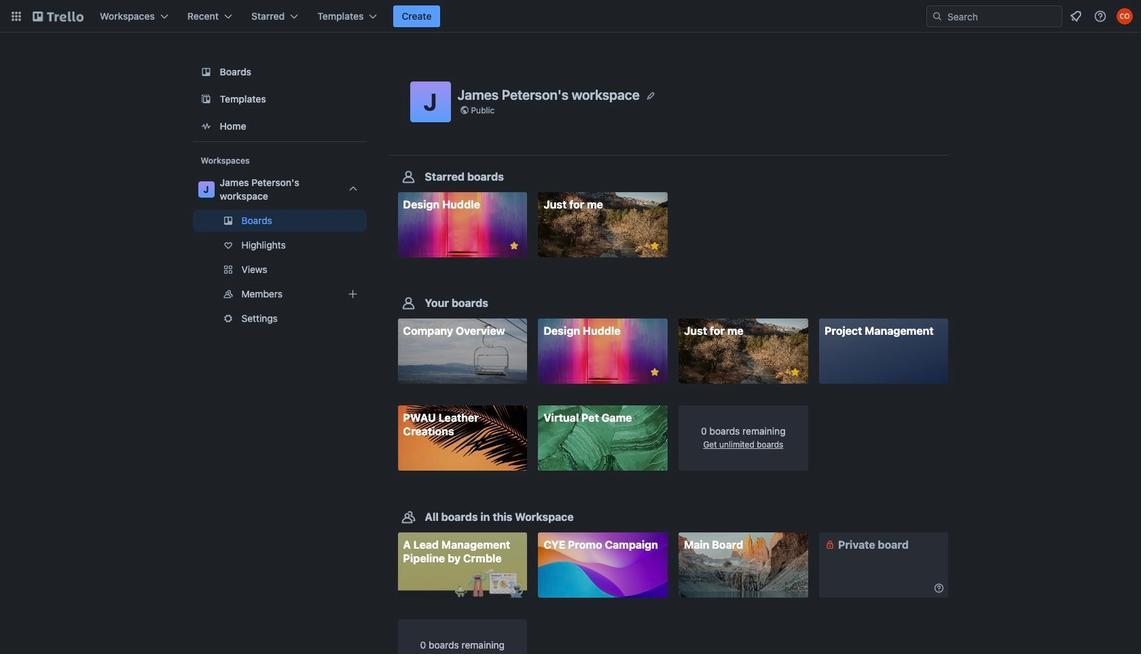 Task type: vqa. For each thing, say whether or not it's contained in the screenshot.
ENABLES DEVELOPERS, PRODUCT OWNERS AND TEAMS TO LINK A ROLLBAR ERROR TO CARDS.
no



Task type: locate. For each thing, give the bounding box(es) containing it.
open information menu image
[[1094, 10, 1108, 23]]

click to unstar this board. it will be removed from your starred list. image
[[649, 240, 661, 252], [649, 366, 661, 379], [789, 366, 802, 379]]

search image
[[932, 11, 943, 22]]

add image
[[345, 286, 361, 302]]

click to unstar this board. it will be removed from your starred list. image
[[508, 240, 521, 252]]

sm image
[[824, 538, 837, 552]]

home image
[[198, 118, 214, 135]]



Task type: describe. For each thing, give the bounding box(es) containing it.
0 notifications image
[[1068, 8, 1085, 24]]

sm image
[[933, 581, 946, 595]]

template board image
[[198, 91, 214, 107]]

Search field
[[943, 7, 1062, 26]]

primary element
[[0, 0, 1142, 33]]

board image
[[198, 64, 214, 80]]

back to home image
[[33, 5, 84, 27]]

christina overa (christinaovera) image
[[1117, 8, 1134, 24]]



